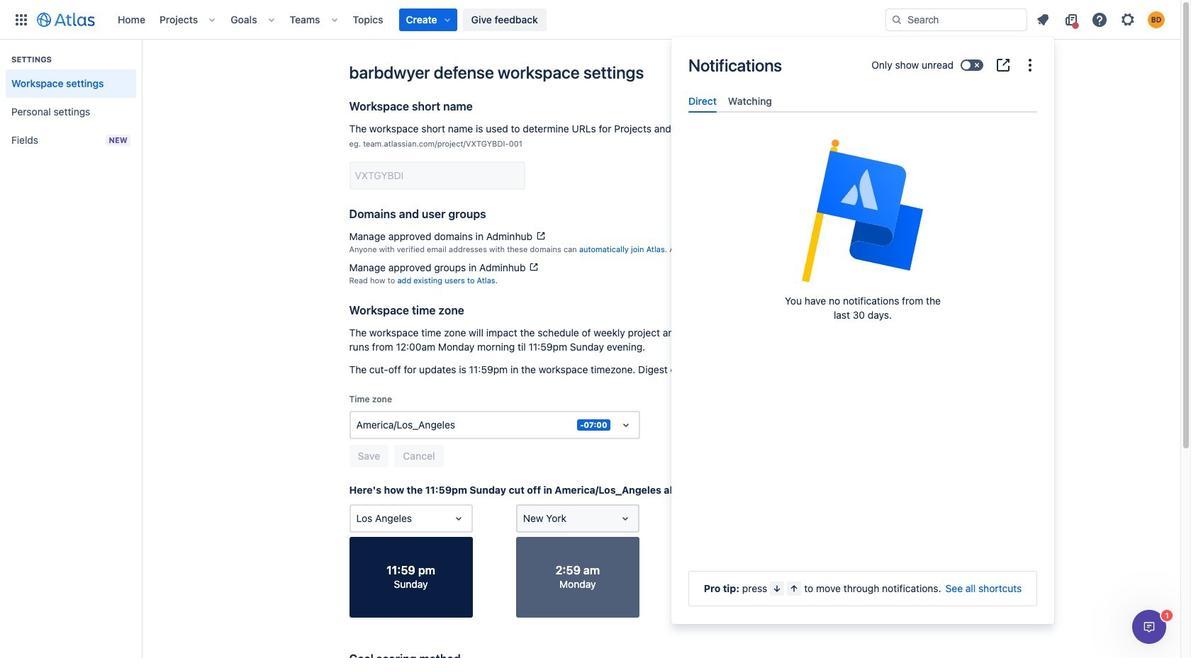 Task type: describe. For each thing, give the bounding box(es) containing it.
arrow up image
[[789, 584, 800, 595]]

tab list inside dialog
[[683, 89, 1043, 113]]

notifications image
[[1035, 11, 1052, 28]]

Search field
[[886, 8, 1027, 31]]

more image
[[1022, 57, 1039, 74]]

search image
[[891, 14, 903, 25]]

top element
[[9, 0, 886, 39]]

1 open image from the left
[[450, 511, 467, 528]]

tab panel inside dialog
[[683, 113, 1043, 126]]

1 vertical spatial an external link image
[[528, 262, 540, 273]]

settings image
[[1120, 11, 1137, 28]]



Task type: vqa. For each thing, say whether or not it's contained in the screenshot.
'Notifications' 'icon'
yes



Task type: locate. For each thing, give the bounding box(es) containing it.
2 open image from the left
[[617, 511, 634, 528]]

None field
[[351, 163, 524, 189]]

banner
[[0, 0, 1181, 40]]

open image
[[617, 417, 634, 434]]

1 horizontal spatial dialog
[[1132, 611, 1166, 645]]

dialog
[[672, 37, 1054, 625], [1132, 611, 1166, 645]]

tab list
[[683, 89, 1043, 113]]

0 vertical spatial an external link image
[[535, 230, 547, 242]]

group
[[6, 40, 136, 159]]

switch to... image
[[13, 11, 30, 28]]

account image
[[1148, 11, 1165, 28]]

arrow down image
[[772, 584, 783, 595]]

open notifications in a new tab image
[[995, 57, 1012, 74]]

0 horizontal spatial dialog
[[672, 37, 1054, 625]]

an external link image
[[535, 230, 547, 242], [528, 262, 540, 273]]

tab panel
[[683, 113, 1043, 126]]

help image
[[1091, 11, 1108, 28]]

1 horizontal spatial open image
[[617, 511, 634, 528]]

open image
[[450, 511, 467, 528], [617, 511, 634, 528]]

0 horizontal spatial open image
[[450, 511, 467, 528]]

None text field
[[523, 512, 526, 526]]

None search field
[[886, 8, 1027, 31]]



